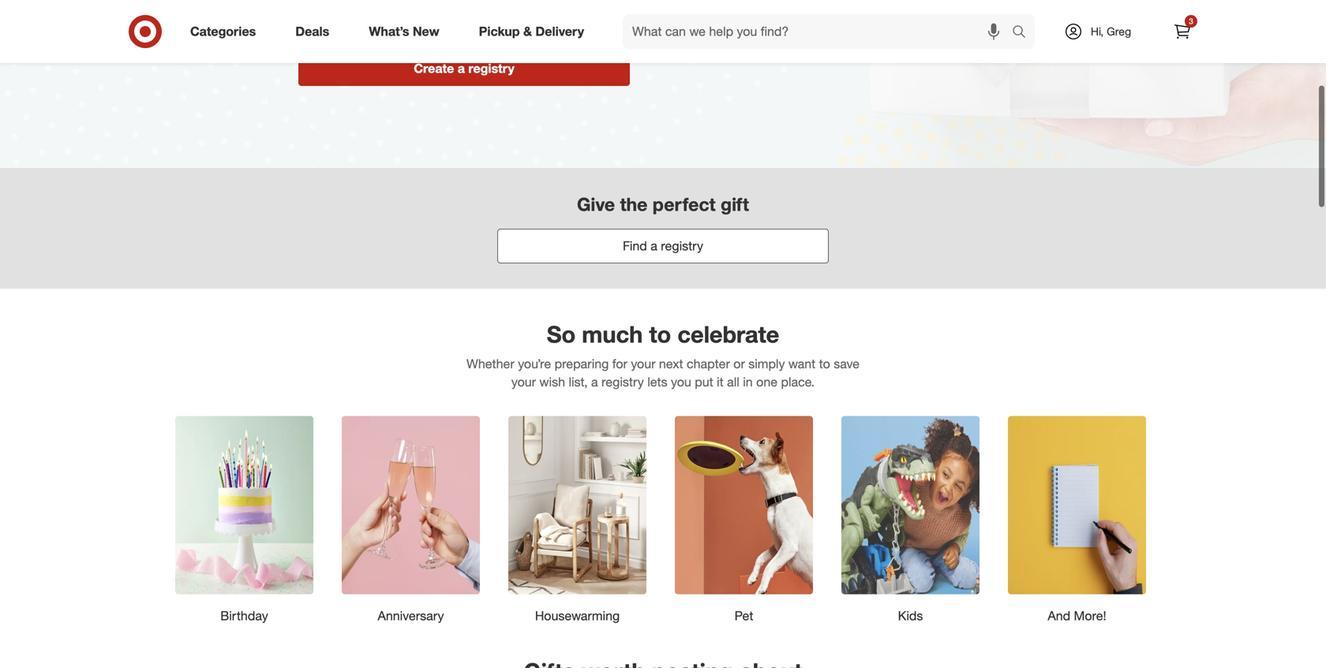 Task type: describe. For each thing, give the bounding box(es) containing it.
deals
[[296, 24, 329, 39]]

anniversary
[[378, 609, 444, 624]]

registry for create a registry
[[469, 61, 515, 76]]

or
[[734, 357, 745, 372]]

search
[[1005, 25, 1043, 41]]

whether you're preparing for your next chapter or simply want to save your wish list, a registry lets you put it all in one place.
[[467, 357, 860, 390]]

a inside whether you're preparing for your next chapter or simply want to save your wish list, a registry lets you put it all in one place.
[[591, 375, 598, 390]]

find a registry button
[[497, 229, 829, 264]]

greg
[[1107, 24, 1132, 38]]

hi,
[[1091, 24, 1104, 38]]

more!
[[1074, 609, 1107, 624]]

place.
[[781, 375, 815, 390]]

celebrate
[[678, 320, 780, 348]]

0 vertical spatial to
[[649, 320, 671, 348]]

pet
[[735, 609, 754, 624]]

delivery
[[536, 24, 584, 39]]

wish
[[540, 375, 565, 390]]

find a registry
[[623, 238, 704, 254]]

1 horizontal spatial your
[[631, 357, 656, 372]]

put
[[695, 375, 714, 390]]

hi, greg
[[1091, 24, 1132, 38]]

&
[[524, 24, 532, 39]]

create a registry
[[414, 61, 515, 76]]

give
[[577, 193, 615, 216]]

what's new link
[[356, 14, 459, 49]]

kids
[[898, 609, 923, 624]]

and
[[1048, 609, 1071, 624]]

for
[[613, 357, 628, 372]]

in
[[743, 375, 753, 390]]

simply
[[749, 357, 785, 372]]

pickup & delivery
[[479, 24, 584, 39]]

find
[[623, 238, 647, 254]]

so much to celebrate
[[547, 320, 780, 348]]

registry for find a registry
[[661, 238, 704, 254]]

chapter
[[687, 357, 730, 372]]

birthday
[[221, 609, 268, 624]]

you're
[[518, 357, 551, 372]]

perfect
[[653, 193, 716, 216]]

create
[[414, 61, 454, 76]]

categories
[[190, 24, 256, 39]]

new
[[413, 24, 440, 39]]

what's
[[369, 24, 409, 39]]

much
[[582, 320, 643, 348]]

3
[[1189, 16, 1194, 26]]

all
[[727, 375, 740, 390]]



Task type: locate. For each thing, give the bounding box(es) containing it.
you
[[671, 375, 692, 390]]

so
[[547, 320, 576, 348]]

lets
[[648, 375, 668, 390]]

gift
[[721, 193, 749, 216]]

What can we help you find? suggestions appear below search field
[[623, 14, 1016, 49]]

0 vertical spatial your
[[631, 357, 656, 372]]

registry inside button
[[661, 238, 704, 254]]

a right the list,
[[591, 375, 598, 390]]

list,
[[569, 375, 588, 390]]

registry inside whether you're preparing for your next chapter or simply want to save your wish list, a registry lets you put it all in one place.
[[602, 375, 644, 390]]

1 vertical spatial to
[[819, 357, 831, 372]]

a inside "button"
[[458, 61, 465, 76]]

1 horizontal spatial to
[[819, 357, 831, 372]]

2 horizontal spatial registry
[[661, 238, 704, 254]]

whether
[[467, 357, 515, 372]]

a
[[458, 61, 465, 76], [651, 238, 658, 254], [591, 375, 598, 390]]

a inside button
[[651, 238, 658, 254]]

give the perfect gift
[[577, 193, 749, 216]]

to up next
[[649, 320, 671, 348]]

next
[[659, 357, 684, 372]]

2 horizontal spatial a
[[651, 238, 658, 254]]

2 vertical spatial a
[[591, 375, 598, 390]]

categories link
[[177, 14, 276, 49]]

0 horizontal spatial your
[[512, 375, 536, 390]]

registry inside "button"
[[469, 61, 515, 76]]

the
[[620, 193, 648, 216]]

0 vertical spatial a
[[458, 61, 465, 76]]

0 horizontal spatial to
[[649, 320, 671, 348]]

create a registry button
[[298, 51, 630, 86]]

a for create
[[458, 61, 465, 76]]

search button
[[1005, 14, 1043, 52]]

registry
[[469, 61, 515, 76], [661, 238, 704, 254], [602, 375, 644, 390]]

one
[[757, 375, 778, 390]]

0 vertical spatial registry
[[469, 61, 515, 76]]

to
[[649, 320, 671, 348], [819, 357, 831, 372]]

pickup
[[479, 24, 520, 39]]

a right find
[[651, 238, 658, 254]]

0 horizontal spatial a
[[458, 61, 465, 76]]

preparing
[[555, 357, 609, 372]]

registry down 'perfect' on the top
[[661, 238, 704, 254]]

1 vertical spatial your
[[512, 375, 536, 390]]

and more!
[[1048, 609, 1107, 624]]

0 horizontal spatial registry
[[469, 61, 515, 76]]

to left save
[[819, 357, 831, 372]]

a for find
[[651, 238, 658, 254]]

what's new
[[369, 24, 440, 39]]

2 vertical spatial registry
[[602, 375, 644, 390]]

create a registry link
[[298, 51, 630, 86]]

your
[[631, 357, 656, 372], [512, 375, 536, 390]]

1 vertical spatial a
[[651, 238, 658, 254]]

a right create
[[458, 61, 465, 76]]

save
[[834, 357, 860, 372]]

to inside whether you're preparing for your next chapter or simply want to save your wish list, a registry lets you put it all in one place.
[[819, 357, 831, 372]]

it
[[717, 375, 724, 390]]

registry down pickup
[[469, 61, 515, 76]]

1 horizontal spatial registry
[[602, 375, 644, 390]]

3 link
[[1166, 14, 1200, 49]]

deals link
[[282, 14, 349, 49]]

your down you're
[[512, 375, 536, 390]]

housewarming
[[535, 609, 620, 624]]

1 horizontal spatial a
[[591, 375, 598, 390]]

want
[[789, 357, 816, 372]]

pickup & delivery link
[[466, 14, 604, 49]]

registry down for
[[602, 375, 644, 390]]

your up lets
[[631, 357, 656, 372]]

1 vertical spatial registry
[[661, 238, 704, 254]]



Task type: vqa. For each thing, say whether or not it's contained in the screenshot.
chapter at right bottom
yes



